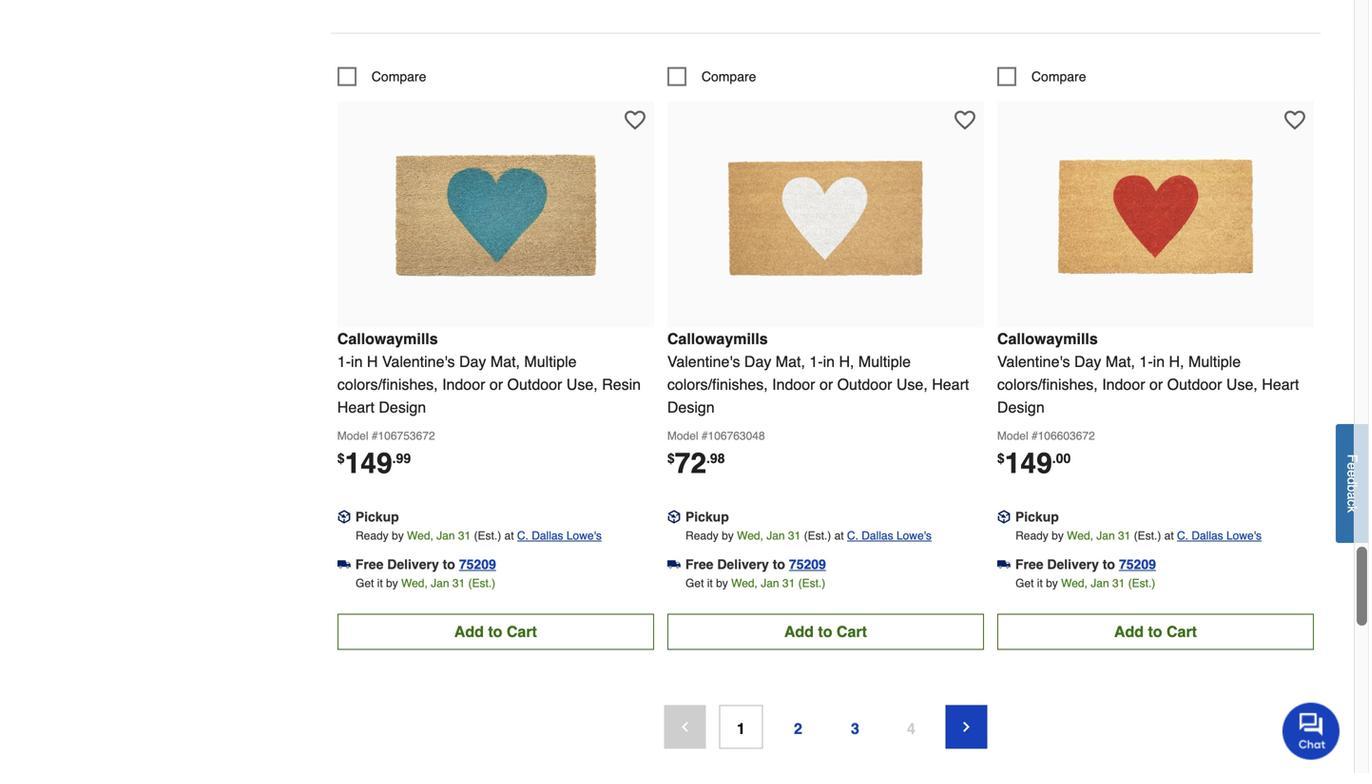 Task type: vqa. For each thing, say whether or not it's contained in the screenshot.
Dec inside "Pickup Ready by Thu, Dec 21"
no



Task type: locate. For each thing, give the bounding box(es) containing it.
(est.)
[[474, 529, 501, 543], [804, 529, 832, 543], [1134, 529, 1162, 543], [468, 577, 496, 590], [799, 577, 826, 590], [1129, 577, 1156, 590]]

1 callowaymills valentine's day mat, 1-in h, multiple colors/finishes, indoor or outdoor use, heart design from the left
[[668, 330, 970, 416]]

1 add to cart button from the left
[[337, 614, 654, 650]]

0 horizontal spatial colors/finishes,
[[337, 376, 438, 393]]

1 valentine's from the left
[[382, 353, 455, 370]]

2 horizontal spatial model
[[998, 429, 1029, 443]]

get it by wed, jan 31 (est.) for first the 75209 button from the left
[[356, 577, 496, 590]]

multiple
[[525, 353, 577, 370], [859, 353, 911, 370], [1189, 353, 1241, 370]]

1 pickup from the left
[[356, 509, 399, 524]]

cart
[[507, 623, 537, 641], [837, 623, 867, 641], [1167, 623, 1198, 641]]

pickup image for second the 75209 button from the left
[[668, 510, 681, 524]]

compare inside 5014223985 element
[[372, 69, 427, 84]]

callowaymills
[[337, 330, 438, 348], [668, 330, 768, 348], [998, 330, 1098, 348]]

pickup image
[[668, 510, 681, 524], [998, 510, 1011, 524]]

delivery for third the 75209 button from left
[[1048, 557, 1099, 572]]

# up $ 149 .99
[[372, 429, 378, 443]]

1-
[[337, 353, 351, 370], [810, 353, 823, 370], [1140, 353, 1154, 370]]

$ down model # 106753672
[[337, 451, 345, 466]]

heart outline image
[[625, 110, 646, 131], [955, 110, 976, 131], [1285, 110, 1306, 131]]

2 c. dallas lowe's button from the left
[[847, 526, 932, 545]]

compare inside 5014223995 element
[[702, 69, 757, 84]]

multiple inside callowaymills 1-in h valentine's day mat, multiple colors/finishes, indoor or outdoor use, resin heart design
[[525, 353, 577, 370]]

outdoor
[[508, 376, 563, 393], [838, 376, 893, 393], [1168, 376, 1223, 393]]

compare for 5014223995 element at the top of page
[[702, 69, 757, 84]]

0 horizontal spatial use,
[[567, 376, 598, 393]]

use, inside callowaymills 1-in h valentine's day mat, multiple colors/finishes, indoor or outdoor use, resin heart design
[[567, 376, 598, 393]]

3 c. dallas lowe's button from the left
[[1178, 526, 1262, 545]]

1- inside callowaymills 1-in h valentine's day mat, multiple colors/finishes, indoor or outdoor use, resin heart design
[[337, 353, 351, 370]]

pickup image down $ 149 .00
[[998, 510, 1011, 524]]

pickup down actual price $149.00 element
[[1016, 509, 1060, 524]]

0 horizontal spatial indoor
[[442, 376, 486, 393]]

dallas for first the 75209 button from the left
[[532, 529, 564, 543]]

0 horizontal spatial ready by wed, jan 31 (est.) at c. dallas lowe's
[[356, 529, 602, 543]]

delivery
[[387, 557, 439, 572], [718, 557, 769, 572], [1048, 557, 1099, 572]]

colors/finishes, up model # 106603672 at the bottom
[[998, 376, 1098, 393]]

2 horizontal spatial mat,
[[1106, 353, 1136, 370]]

1 horizontal spatial day
[[745, 353, 772, 370]]

2 1- from the left
[[810, 353, 823, 370]]

1 cart from the left
[[507, 623, 537, 641]]

resin
[[602, 376, 641, 393]]

1 heart outline image from the left
[[625, 110, 646, 131]]

2 ready by wed, jan 31 (est.) at c. dallas lowe's from the left
[[686, 529, 932, 543]]

0 horizontal spatial get it by wed, jan 31 (est.)
[[356, 577, 496, 590]]

1 horizontal spatial free
[[686, 557, 714, 572]]

outdoor inside callowaymills 1-in h valentine's day mat, multiple colors/finishes, indoor or outdoor use, resin heart design
[[508, 376, 563, 393]]

2 link
[[777, 705, 820, 749]]

ready down the actual price $149.99 element
[[356, 529, 389, 543]]

c.
[[517, 529, 529, 543], [847, 529, 859, 543], [1178, 529, 1189, 543]]

ready
[[356, 529, 389, 543], [686, 529, 719, 543], [1016, 529, 1049, 543]]

0 horizontal spatial or
[[490, 376, 503, 393]]

1 horizontal spatial callowaymills valentine's day mat, 1-in h, multiple colors/finishes, indoor or outdoor use, heart design
[[998, 330, 1300, 416]]

or for 106603672
[[1150, 376, 1164, 393]]

1 mat, from the left
[[491, 353, 520, 370]]

149
[[345, 447, 393, 480], [1005, 447, 1053, 480]]

0 horizontal spatial 75209 button
[[459, 555, 496, 574]]

1 horizontal spatial dallas
[[862, 529, 894, 543]]

model up $ 149 .00
[[998, 429, 1029, 443]]

149 down model # 106753672
[[345, 447, 393, 480]]

0 horizontal spatial dallas
[[532, 529, 564, 543]]

75209
[[459, 557, 496, 572], [789, 557, 826, 572], [1120, 557, 1157, 572]]

2 indoor from the left
[[773, 376, 816, 393]]

free
[[356, 557, 384, 572], [686, 557, 714, 572], [1016, 557, 1044, 572]]

1 horizontal spatial multiple
[[859, 353, 911, 370]]

2 horizontal spatial #
[[1032, 429, 1038, 443]]

valentine's up model # 106763048
[[668, 353, 740, 370]]

compare for 5014223887 element
[[1032, 69, 1087, 84]]

1 add from the left
[[454, 623, 484, 641]]

h,
[[839, 353, 855, 370], [1170, 353, 1185, 370]]

dallas
[[532, 529, 564, 543], [862, 529, 894, 543], [1192, 529, 1224, 543]]

2 horizontal spatial cart
[[1167, 623, 1198, 641]]

1 horizontal spatial 149
[[1005, 447, 1053, 480]]

1 model from the left
[[337, 429, 369, 443]]

1 outdoor from the left
[[508, 376, 563, 393]]

0 horizontal spatial h,
[[839, 353, 855, 370]]

model up '72'
[[668, 429, 699, 443]]

1 horizontal spatial in
[[823, 353, 835, 370]]

1 horizontal spatial #
[[702, 429, 708, 443]]

3 lowe's from the left
[[1227, 529, 1262, 543]]

2 horizontal spatial dallas
[[1192, 529, 1224, 543]]

2 horizontal spatial ready
[[1016, 529, 1049, 543]]

5014223985 element
[[337, 67, 427, 86]]

pickup for pickup icon
[[356, 509, 399, 524]]

truck filled image for third the 75209 button from left pickup image
[[998, 558, 1011, 571]]

1 horizontal spatial valentine's
[[668, 353, 740, 370]]

1 horizontal spatial free delivery to 75209
[[686, 557, 826, 572]]

$ for $ 149 .00
[[998, 451, 1005, 466]]

0 horizontal spatial day
[[459, 353, 486, 370]]

2 multiple from the left
[[859, 353, 911, 370]]

1 horizontal spatial lowe's
[[897, 529, 932, 543]]

ready by wed, jan 31 (est.) at c. dallas lowe's for first the 75209 button from the left
[[356, 529, 602, 543]]

2 heart outline image from the left
[[955, 110, 976, 131]]

2 pickup image from the left
[[998, 510, 1011, 524]]

day for model # 106763048
[[745, 353, 772, 370]]

1 horizontal spatial callowaymills
[[668, 330, 768, 348]]

1 horizontal spatial 1-
[[810, 353, 823, 370]]

1 colors/finishes, from the left
[[337, 376, 438, 393]]

2 use, from the left
[[897, 376, 928, 393]]

3 75209 from the left
[[1120, 557, 1157, 572]]

5014223995 element
[[668, 67, 757, 86]]

$
[[337, 451, 345, 466], [668, 451, 675, 466], [998, 451, 1005, 466]]

2 callowaymills valentine's day mat, 1-in h, multiple colors/finishes, indoor or outdoor use, heart design from the left
[[998, 330, 1300, 416]]

3 cart from the left
[[1167, 623, 1198, 641]]

1 link
[[720, 705, 763, 749]]

design for model # 106763048
[[668, 398, 715, 416]]

2 h, from the left
[[1170, 353, 1185, 370]]

2 design from the left
[[668, 398, 715, 416]]

callowaymills valentine's day mat, 1-in h, multiple colors/finishes, indoor or outdoor use, heart design
[[668, 330, 970, 416], [998, 330, 1300, 416]]

2 horizontal spatial heart
[[1263, 376, 1300, 393]]

$ 72 .98
[[668, 447, 725, 480]]

3 indoor from the left
[[1103, 376, 1146, 393]]

c
[[1346, 499, 1361, 506]]

#
[[372, 429, 378, 443], [702, 429, 708, 443], [1032, 429, 1038, 443]]

1 day from the left
[[459, 353, 486, 370]]

callowaymills valentine's day mat, 1-in h, multiple colors/finishes, indoor or outdoor use, heart design for 106763048
[[668, 330, 970, 416]]

# for 106763048
[[702, 429, 708, 443]]

design up 106753672
[[379, 398, 426, 416]]

or for 106753672
[[490, 376, 503, 393]]

1 horizontal spatial design
[[668, 398, 715, 416]]

1 horizontal spatial c.
[[847, 529, 859, 543]]

3 at from the left
[[1165, 529, 1174, 543]]

1 horizontal spatial truck filled image
[[998, 558, 1011, 571]]

106603672
[[1038, 429, 1096, 443]]

2 horizontal spatial free delivery to 75209
[[1016, 557, 1157, 572]]

$ inside $ 72 .98
[[668, 451, 675, 466]]

c. dallas lowe's button for third the 75209 button from left
[[1178, 526, 1262, 545]]

0 horizontal spatial 1-
[[337, 353, 351, 370]]

compare
[[372, 69, 427, 84], [702, 69, 757, 84], [1032, 69, 1087, 84]]

1 horizontal spatial add to cart button
[[668, 614, 984, 650]]

use, for model # 106763048
[[897, 376, 928, 393]]

0 horizontal spatial delivery
[[387, 557, 439, 572]]

0 horizontal spatial cart
[[507, 623, 537, 641]]

model # 106753672
[[337, 429, 435, 443]]

1- for model # 106763048
[[810, 353, 823, 370]]

106753672
[[378, 429, 435, 443]]

1 $ from the left
[[337, 451, 345, 466]]

$ for $ 149 .99
[[337, 451, 345, 466]]

chat invite button image
[[1283, 702, 1341, 760]]

e up d
[[1346, 462, 1361, 470]]

3 colors/finishes, from the left
[[998, 376, 1098, 393]]

# up $ 149 .00
[[1032, 429, 1038, 443]]

0 horizontal spatial $
[[337, 451, 345, 466]]

colors/finishes, up model # 106763048
[[668, 376, 768, 393]]

2 ready from the left
[[686, 529, 719, 543]]

at for second the 75209 button from the left
[[835, 529, 844, 543]]

72
[[675, 447, 707, 480]]

e up b
[[1346, 470, 1361, 477]]

ready for third the 75209 button from left pickup image
[[1016, 529, 1049, 543]]

1 horizontal spatial colors/finishes,
[[668, 376, 768, 393]]

or inside callowaymills 1-in h valentine's day mat, multiple colors/finishes, indoor or outdoor use, resin heart design
[[490, 376, 503, 393]]

3 callowaymills from the left
[[998, 330, 1098, 348]]

0 horizontal spatial truck filled image
[[668, 558, 681, 571]]

2 horizontal spatial add to cart
[[1115, 623, 1198, 641]]

3
[[851, 720, 860, 738]]

get it by wed, jan 31 (est.)
[[356, 577, 496, 590], [686, 577, 826, 590], [1016, 577, 1156, 590]]

3 compare from the left
[[1032, 69, 1087, 84]]

outdoor for 106753672
[[508, 376, 563, 393]]

3 ready by wed, jan 31 (est.) at c. dallas lowe's from the left
[[1016, 529, 1262, 543]]

2 horizontal spatial free
[[1016, 557, 1044, 572]]

1 use, from the left
[[567, 376, 598, 393]]

2 in from the left
[[823, 353, 835, 370]]

ready down actual price $149.00 element
[[1016, 529, 1049, 543]]

2 horizontal spatial use,
[[1227, 376, 1258, 393]]

0 horizontal spatial model
[[337, 429, 369, 443]]

0 horizontal spatial callowaymills
[[337, 330, 438, 348]]

1 ready by wed, jan 31 (est.) at c. dallas lowe's from the left
[[356, 529, 602, 543]]

0 horizontal spatial compare
[[372, 69, 427, 84]]

pickup down $ 72 .98
[[686, 509, 729, 524]]

1 horizontal spatial 75209 button
[[789, 555, 826, 574]]

2 horizontal spatial $
[[998, 451, 1005, 466]]

free delivery to 75209 for third the 75209 button from left
[[1016, 557, 1157, 572]]

2 149 from the left
[[1005, 447, 1053, 480]]

$ down model # 106603672 at the bottom
[[998, 451, 1005, 466]]

jan
[[437, 529, 455, 543], [767, 529, 785, 543], [1097, 529, 1115, 543], [431, 577, 449, 590], [761, 577, 780, 590], [1091, 577, 1110, 590]]

1 horizontal spatial it
[[707, 577, 713, 590]]

colors/finishes, inside callowaymills 1-in h valentine's day mat, multiple colors/finishes, indoor or outdoor use, resin heart design
[[337, 376, 438, 393]]

2 horizontal spatial add
[[1115, 623, 1144, 641]]

ready down $ 72 .98
[[686, 529, 719, 543]]

$ inside $ 149 .99
[[337, 451, 345, 466]]

2 horizontal spatial indoor
[[1103, 376, 1146, 393]]

3 get from the left
[[1016, 577, 1034, 590]]

lowe's
[[567, 529, 602, 543], [897, 529, 932, 543], [1227, 529, 1262, 543]]

colors/finishes, for 106603672
[[998, 376, 1098, 393]]

0 horizontal spatial 75209
[[459, 557, 496, 572]]

it for third the 75209 button from left pickup image
[[1038, 577, 1043, 590]]

pickup
[[356, 509, 399, 524], [686, 509, 729, 524], [1016, 509, 1060, 524]]

1 get it by wed, jan 31 (est.) from the left
[[356, 577, 496, 590]]

2 model from the left
[[668, 429, 699, 443]]

0 horizontal spatial pickup
[[356, 509, 399, 524]]

1 horizontal spatial at
[[835, 529, 844, 543]]

dallas for third the 75209 button from left
[[1192, 529, 1224, 543]]

3 in from the left
[[1154, 353, 1165, 370]]

2 get it by wed, jan 31 (est.) from the left
[[686, 577, 826, 590]]

2 horizontal spatial valentine's
[[998, 353, 1071, 370]]

0 horizontal spatial 149
[[345, 447, 393, 480]]

3 use, from the left
[[1227, 376, 1258, 393]]

$ 149 .00
[[998, 447, 1071, 480]]

1 horizontal spatial indoor
[[773, 376, 816, 393]]

2 horizontal spatial compare
[[1032, 69, 1087, 84]]

design up model # 106603672 at the bottom
[[998, 398, 1045, 416]]

0 horizontal spatial add to cart button
[[337, 614, 654, 650]]

heart
[[932, 376, 970, 393], [1263, 376, 1300, 393], [337, 398, 375, 416]]

2 horizontal spatial design
[[998, 398, 1045, 416]]

3 1- from the left
[[1140, 353, 1154, 370]]

heart inside callowaymills 1-in h valentine's day mat, multiple colors/finishes, indoor or outdoor use, resin heart design
[[337, 398, 375, 416]]

3 it from the left
[[1038, 577, 1043, 590]]

indoor
[[442, 376, 486, 393], [773, 376, 816, 393], [1103, 376, 1146, 393]]

149 down model # 106603672 at the bottom
[[1005, 447, 1053, 480]]

it
[[377, 577, 383, 590], [707, 577, 713, 590], [1038, 577, 1043, 590]]

3 $ from the left
[[998, 451, 1005, 466]]

1 horizontal spatial compare
[[702, 69, 757, 84]]

1 c. dallas lowe's button from the left
[[517, 526, 602, 545]]

# for 106603672
[[1032, 429, 1038, 443]]

add
[[454, 623, 484, 641], [785, 623, 814, 641], [1115, 623, 1144, 641]]

2 horizontal spatial get
[[1016, 577, 1034, 590]]

callowaymills for 106763048
[[668, 330, 768, 348]]

1 horizontal spatial cart
[[837, 623, 867, 641]]

valentine's
[[382, 353, 455, 370], [668, 353, 740, 370], [998, 353, 1071, 370]]

1 in from the left
[[351, 353, 363, 370]]

2 compare from the left
[[702, 69, 757, 84]]

design up model # 106763048
[[668, 398, 715, 416]]

2 horizontal spatial 75209
[[1120, 557, 1157, 572]]

get it by wed, jan 31 (est.) for second the 75209 button from the left
[[686, 577, 826, 590]]

31
[[458, 529, 471, 543], [788, 529, 801, 543], [1119, 529, 1131, 543], [453, 577, 465, 590], [783, 577, 795, 590], [1113, 577, 1126, 590]]

h, for model # 106603672
[[1170, 353, 1185, 370]]

1 horizontal spatial $
[[668, 451, 675, 466]]

use,
[[567, 376, 598, 393], [897, 376, 928, 393], [1227, 376, 1258, 393]]

0 horizontal spatial at
[[505, 529, 514, 543]]

2 horizontal spatial get it by wed, jan 31 (est.)
[[1016, 577, 1156, 590]]

indoor for 106753672
[[442, 376, 486, 393]]

1 # from the left
[[372, 429, 378, 443]]

model for model # 106763048
[[668, 429, 699, 443]]

pickup image down '72'
[[668, 510, 681, 524]]

indoor inside callowaymills 1-in h valentine's day mat, multiple colors/finishes, indoor or outdoor use, resin heart design
[[442, 376, 486, 393]]

3 c. from the left
[[1178, 529, 1189, 543]]

callowaymills 1-in h valentine's day mat, multiple colors/finishes, indoor or outdoor use, resin heart design
[[337, 330, 641, 416]]

model up $ 149 .99
[[337, 429, 369, 443]]

1 horizontal spatial ready by wed, jan 31 (est.) at c. dallas lowe's
[[686, 529, 932, 543]]

arrow right image
[[959, 719, 974, 735]]

2 75209 from the left
[[789, 557, 826, 572]]

0 horizontal spatial valentine's
[[382, 353, 455, 370]]

pickup image
[[337, 510, 351, 524]]

3 day from the left
[[1075, 353, 1102, 370]]

75209 for first the 75209 button from the left
[[459, 557, 496, 572]]

get
[[356, 577, 374, 590], [686, 577, 704, 590], [1016, 577, 1034, 590]]

3 outdoor from the left
[[1168, 376, 1223, 393]]

1 it from the left
[[377, 577, 383, 590]]

1 horizontal spatial h,
[[1170, 353, 1185, 370]]

add to cart button
[[337, 614, 654, 650], [668, 614, 984, 650], [998, 614, 1315, 650]]

dallas for second the 75209 button from the left
[[862, 529, 894, 543]]

1 at from the left
[[505, 529, 514, 543]]

1 horizontal spatial get it by wed, jan 31 (est.)
[[686, 577, 826, 590]]

2 colors/finishes, from the left
[[668, 376, 768, 393]]

1 horizontal spatial outdoor
[[838, 376, 893, 393]]

2 truck filled image from the left
[[998, 558, 1011, 571]]

0 horizontal spatial get
[[356, 577, 374, 590]]

free delivery to 75209 for second the 75209 button from the left
[[686, 557, 826, 572]]

2 at from the left
[[835, 529, 844, 543]]

heart for 106763048
[[932, 376, 970, 393]]

valentine's up model # 106603672 at the bottom
[[998, 353, 1071, 370]]

compare for 5014223985 element
[[372, 69, 427, 84]]

2 horizontal spatial ready by wed, jan 31 (est.) at c. dallas lowe's
[[1016, 529, 1262, 543]]

truck filled image for pickup image related to second the 75209 button from the left
[[668, 558, 681, 571]]

1 75209 button from the left
[[459, 555, 496, 574]]

1 horizontal spatial add to cart
[[785, 623, 867, 641]]

pickup for pickup image related to second the 75209 button from the left
[[686, 509, 729, 524]]

pickup image for third the 75209 button from left
[[998, 510, 1011, 524]]

2 horizontal spatial callowaymills
[[998, 330, 1098, 348]]

1 ready from the left
[[356, 529, 389, 543]]

0 horizontal spatial c.
[[517, 529, 529, 543]]

in
[[351, 353, 363, 370], [823, 353, 835, 370], [1154, 353, 1165, 370]]

colors/finishes,
[[337, 376, 438, 393], [668, 376, 768, 393], [998, 376, 1098, 393]]

2 horizontal spatial c. dallas lowe's button
[[1178, 526, 1262, 545]]

3 design from the left
[[998, 398, 1045, 416]]

1 free from the left
[[356, 557, 384, 572]]

callowaymills valentine's day mat, 1-in h, multiple colors/finishes, indoor or outdoor use, heart design for 106603672
[[998, 330, 1300, 416]]

2 75209 button from the left
[[789, 555, 826, 574]]

3 get it by wed, jan 31 (est.) from the left
[[1016, 577, 1156, 590]]

1
[[737, 720, 746, 738]]

1 horizontal spatial mat,
[[776, 353, 806, 370]]

.98
[[707, 451, 725, 466]]

0 horizontal spatial #
[[372, 429, 378, 443]]

2 c. from the left
[[847, 529, 859, 543]]

0 horizontal spatial mat,
[[491, 353, 520, 370]]

2 horizontal spatial heart outline image
[[1285, 110, 1306, 131]]

2 cart from the left
[[837, 623, 867, 641]]

$ for $ 72 .98
[[668, 451, 675, 466]]

compare inside 5014223887 element
[[1032, 69, 1087, 84]]

1 lowe's from the left
[[567, 529, 602, 543]]

3 dallas from the left
[[1192, 529, 1224, 543]]

2 horizontal spatial day
[[1075, 353, 1102, 370]]

0 horizontal spatial callowaymills valentine's day mat, 1-in h, multiple colors/finishes, indoor or outdoor use, heart design
[[668, 330, 970, 416]]

2 add from the left
[[785, 623, 814, 641]]

2 outdoor from the left
[[838, 376, 893, 393]]

callowaymills for 106753672
[[337, 330, 438, 348]]

truck filled image
[[668, 558, 681, 571], [998, 558, 1011, 571]]

pickup right pickup icon
[[356, 509, 399, 524]]

1 horizontal spatial heart
[[932, 376, 970, 393]]

callowaymills inside callowaymills 1-in h valentine's day mat, multiple colors/finishes, indoor or outdoor use, resin heart design
[[337, 330, 438, 348]]

by
[[392, 529, 404, 543], [722, 529, 734, 543], [1052, 529, 1064, 543], [386, 577, 398, 590], [716, 577, 728, 590], [1046, 577, 1059, 590]]

ready for pickup icon
[[356, 529, 389, 543]]

2 horizontal spatial lowe's
[[1227, 529, 1262, 543]]

2 pickup from the left
[[686, 509, 729, 524]]

149 for $ 149 .99
[[345, 447, 393, 480]]

75209 for second the 75209 button from the left
[[789, 557, 826, 572]]

0 horizontal spatial add
[[454, 623, 484, 641]]

2 get from the left
[[686, 577, 704, 590]]

at
[[505, 529, 514, 543], [835, 529, 844, 543], [1165, 529, 1174, 543]]

ready by wed, jan 31 (est.) at c. dallas lowe's
[[356, 529, 602, 543], [686, 529, 932, 543], [1016, 529, 1262, 543]]

to
[[443, 557, 455, 572], [773, 557, 786, 572], [1103, 557, 1116, 572], [488, 623, 503, 641], [818, 623, 833, 641], [1149, 623, 1163, 641]]

2 it from the left
[[707, 577, 713, 590]]

2 $ from the left
[[668, 451, 675, 466]]

$ left .98
[[668, 451, 675, 466]]

$ inside $ 149 .00
[[998, 451, 1005, 466]]

106763048
[[708, 429, 765, 443]]

3 valentine's from the left
[[998, 353, 1071, 370]]

f e e d b a c k
[[1346, 454, 1361, 513]]

model
[[337, 429, 369, 443], [668, 429, 699, 443], [998, 429, 1029, 443]]

3 delivery from the left
[[1048, 557, 1099, 572]]

1 callowaymills from the left
[[337, 330, 438, 348]]

wed,
[[407, 529, 434, 543], [737, 529, 764, 543], [1067, 529, 1094, 543], [401, 577, 428, 590], [732, 577, 758, 590], [1062, 577, 1088, 590]]

model for model # 106603672
[[998, 429, 1029, 443]]

1 design from the left
[[379, 398, 426, 416]]

1 horizontal spatial c. dallas lowe's button
[[847, 526, 932, 545]]

1 horizontal spatial or
[[820, 376, 833, 393]]

free delivery to 75209
[[356, 557, 496, 572], [686, 557, 826, 572], [1016, 557, 1157, 572]]

2 horizontal spatial c.
[[1178, 529, 1189, 543]]

get it by wed, jan 31 (est.) for third the 75209 button from left
[[1016, 577, 1156, 590]]

design
[[379, 398, 426, 416], [668, 398, 715, 416], [998, 398, 1045, 416]]

c. dallas lowe's button
[[517, 526, 602, 545], [847, 526, 932, 545], [1178, 526, 1262, 545]]

outdoor for 106763048
[[838, 376, 893, 393]]

or
[[490, 376, 503, 393], [820, 376, 833, 393], [1150, 376, 1164, 393]]

0 horizontal spatial multiple
[[525, 353, 577, 370]]

pickup for third the 75209 button from left pickup image
[[1016, 509, 1060, 524]]

colors/finishes, down 'h'
[[337, 376, 438, 393]]

1 horizontal spatial 75209
[[789, 557, 826, 572]]

1 truck filled image from the left
[[668, 558, 681, 571]]

2 day from the left
[[745, 353, 772, 370]]

1 horizontal spatial get
[[686, 577, 704, 590]]

1 pickup image from the left
[[668, 510, 681, 524]]

mat,
[[491, 353, 520, 370], [776, 353, 806, 370], [1106, 353, 1136, 370]]

in for model # 106763048
[[823, 353, 835, 370]]

0 horizontal spatial heart
[[337, 398, 375, 416]]

valentine's right 'h'
[[382, 353, 455, 370]]

1 compare from the left
[[372, 69, 427, 84]]

2 dallas from the left
[[862, 529, 894, 543]]

callowaymills 106763048 valentine's day mat, 1-in h, multiple colors/finishes, indoor or outdoor use, heart design image
[[721, 111, 931, 320]]

day
[[459, 353, 486, 370], [745, 353, 772, 370], [1075, 353, 1102, 370]]

0 horizontal spatial ready
[[356, 529, 389, 543]]

1 horizontal spatial use,
[[897, 376, 928, 393]]

2 callowaymills from the left
[[668, 330, 768, 348]]

1 delivery from the left
[[387, 557, 439, 572]]

1 indoor from the left
[[442, 376, 486, 393]]

75209 button
[[459, 555, 496, 574], [789, 555, 826, 574], [1120, 555, 1157, 574]]

0 horizontal spatial outdoor
[[508, 376, 563, 393]]

e
[[1346, 462, 1361, 470], [1346, 470, 1361, 477]]

0 horizontal spatial free
[[356, 557, 384, 572]]

1 horizontal spatial add
[[785, 623, 814, 641]]

add to cart
[[454, 623, 537, 641], [785, 623, 867, 641], [1115, 623, 1198, 641]]

# up .98
[[702, 429, 708, 443]]



Task type: describe. For each thing, give the bounding box(es) containing it.
valentine's inside callowaymills 1-in h valentine's day mat, multiple colors/finishes, indoor or outdoor use, resin heart design
[[382, 353, 455, 370]]

at for third the 75209 button from left
[[1165, 529, 1174, 543]]

1 c. from the left
[[517, 529, 529, 543]]

ready by wed, jan 31 (est.) at c. dallas lowe's for second the 75209 button from the left
[[686, 529, 932, 543]]

5014223887 element
[[998, 67, 1087, 86]]

multiple for model # 106763048
[[859, 353, 911, 370]]

c. dallas lowe's button for first the 75209 button from the left
[[517, 526, 602, 545]]

1 add to cart from the left
[[454, 623, 537, 641]]

indoor for 106763048
[[773, 376, 816, 393]]

4 link
[[891, 706, 933, 748]]

b
[[1346, 485, 1361, 492]]

delivery for first the 75209 button from the left
[[387, 557, 439, 572]]

callowaymills 106753672 1-in h valentine's day mat, multiple colors/finishes, indoor or outdoor use, resin heart design image
[[391, 111, 601, 320]]

actual price $149.99 element
[[337, 447, 411, 480]]

or for 106763048
[[820, 376, 833, 393]]

2 add to cart button from the left
[[668, 614, 984, 650]]

design for model # 106603672
[[998, 398, 1045, 416]]

3 free from the left
[[1016, 557, 1044, 572]]

free delivery to 75209 for first the 75209 button from the left
[[356, 557, 496, 572]]

truck filled image
[[337, 558, 351, 571]]

multiple for model # 106603672
[[1189, 353, 1241, 370]]

1- for model # 106603672
[[1140, 353, 1154, 370]]

at for first the 75209 button from the left
[[505, 529, 514, 543]]

design inside callowaymills 1-in h valentine's day mat, multiple colors/finishes, indoor or outdoor use, resin heart design
[[379, 398, 426, 416]]

indoor for 106603672
[[1103, 376, 1146, 393]]

d
[[1346, 477, 1361, 485]]

it for pickup icon
[[377, 577, 383, 590]]

1 e from the top
[[1346, 462, 1361, 470]]

a
[[1346, 492, 1361, 499]]

3 add from the left
[[1115, 623, 1144, 641]]

h, for model # 106763048
[[839, 353, 855, 370]]

149 for $ 149 .00
[[1005, 447, 1053, 480]]

.99
[[393, 451, 411, 466]]

3 add to cart button from the left
[[998, 614, 1315, 650]]

use, for model # 106603672
[[1227, 376, 1258, 393]]

day for model # 106603672
[[1075, 353, 1102, 370]]

75209 for third the 75209 button from left
[[1120, 557, 1157, 572]]

ready for pickup image related to second the 75209 button from the left
[[686, 529, 719, 543]]

model # 106763048
[[668, 429, 765, 443]]

2
[[794, 720, 803, 738]]

model # 106603672
[[998, 429, 1096, 443]]

h
[[367, 353, 378, 370]]

colors/finishes, for 106753672
[[337, 376, 438, 393]]

colors/finishes, for 106763048
[[668, 376, 768, 393]]

arrow left image
[[678, 719, 693, 735]]

callowaymills 106603672 valentine's day mat, 1-in h, multiple colors/finishes, indoor or outdoor use, heart design image
[[1052, 111, 1261, 320]]

valentine's for model # 106603672
[[998, 353, 1071, 370]]

c. dallas lowe's button for second the 75209 button from the left
[[847, 526, 932, 545]]

2 lowe's from the left
[[897, 529, 932, 543]]

3 link
[[834, 705, 877, 749]]

actual price $72.98 element
[[668, 447, 725, 480]]

it for pickup image related to second the 75209 button from the left
[[707, 577, 713, 590]]

k
[[1346, 506, 1361, 513]]

model for model # 106753672
[[337, 429, 369, 443]]

heart for 106603672
[[1263, 376, 1300, 393]]

ready by wed, jan 31 (est.) at c. dallas lowe's for third the 75209 button from left
[[1016, 529, 1262, 543]]

# for 106753672
[[372, 429, 378, 443]]

4
[[907, 720, 916, 738]]

3 heart outline image from the left
[[1285, 110, 1306, 131]]

f e e d b a c k button
[[1336, 424, 1370, 543]]

.00
[[1053, 451, 1071, 466]]

actual price $149.00 element
[[998, 447, 1071, 480]]

3 75209 button from the left
[[1120, 555, 1157, 574]]

mat, for model # 106763048
[[776, 353, 806, 370]]

day inside callowaymills 1-in h valentine's day mat, multiple colors/finishes, indoor or outdoor use, resin heart design
[[459, 353, 486, 370]]

3 add to cart from the left
[[1115, 623, 1198, 641]]

outdoor for 106603672
[[1168, 376, 1223, 393]]

f
[[1346, 454, 1361, 462]]

callowaymills for 106603672
[[998, 330, 1098, 348]]

1 get from the left
[[356, 577, 374, 590]]

mat, inside callowaymills 1-in h valentine's day mat, multiple colors/finishes, indoor or outdoor use, resin heart design
[[491, 353, 520, 370]]

in inside callowaymills 1-in h valentine's day mat, multiple colors/finishes, indoor or outdoor use, resin heart design
[[351, 353, 363, 370]]

in for model # 106603672
[[1154, 353, 1165, 370]]

2 add to cart from the left
[[785, 623, 867, 641]]

multiple for model # 106753672
[[525, 353, 577, 370]]

$ 149 .99
[[337, 447, 411, 480]]

valentine's for model # 106763048
[[668, 353, 740, 370]]

2 e from the top
[[1346, 470, 1361, 477]]

2 free from the left
[[686, 557, 714, 572]]

mat, for model # 106603672
[[1106, 353, 1136, 370]]

delivery for second the 75209 button from the left
[[718, 557, 769, 572]]

use, for model # 106753672
[[567, 376, 598, 393]]



